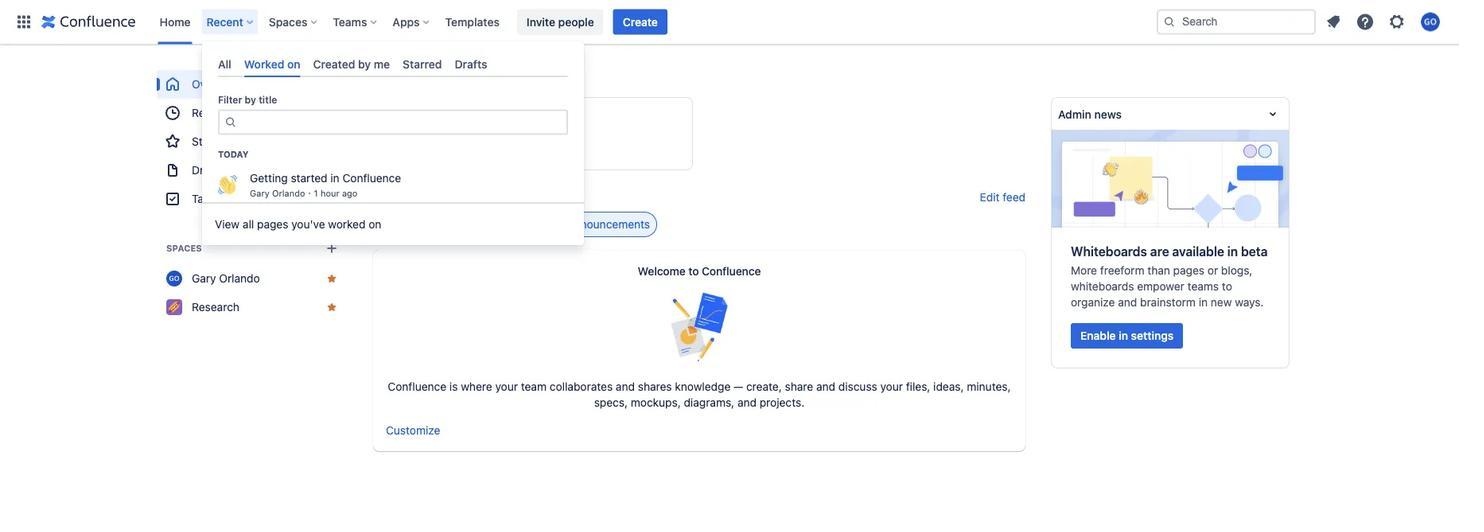 Task type: describe. For each thing, give the bounding box(es) containing it.
settings icon image
[[1388, 12, 1407, 31]]

knowledge
[[675, 380, 731, 393]]

0 horizontal spatial gary orlando
[[192, 272, 260, 285]]

starred inside group
[[192, 135, 230, 148]]

created by me
[[313, 57, 390, 70]]

hour
[[321, 188, 340, 199]]

beta
[[1241, 244, 1268, 259]]

1
[[314, 188, 318, 199]]

apps
[[393, 15, 420, 28]]

people
[[558, 15, 594, 28]]

confluence is where your team collaborates and shares knowledge — create, share and discuss your files, ideas, minutes, specs, mockups, diagrams, and projects.
[[388, 380, 1011, 409]]

starred link
[[157, 127, 348, 156]]

1 vertical spatial drafts
[[192, 164, 223, 177]]

settings
[[1131, 329, 1174, 342]]

view
[[215, 218, 240, 231]]

where for your
[[461, 380, 492, 393]]

0 horizontal spatial getting
[[250, 172, 288, 185]]

by for filter
[[245, 94, 256, 106]]

team
[[521, 380, 547, 393]]

filter
[[218, 94, 242, 106]]

invite people
[[527, 15, 594, 28]]

1 horizontal spatial drafts
[[455, 57, 487, 70]]

group containing overview
[[157, 70, 348, 213]]

0 vertical spatial getting
[[415, 110, 455, 123]]

view all pages you've worked on link
[[202, 209, 584, 240]]

create
[[623, 15, 658, 28]]

pick up where you left off
[[373, 72, 520, 83]]

diagrams,
[[684, 396, 735, 409]]

confluence down off at top left
[[512, 110, 573, 123]]

welcome to confluence
[[638, 264, 761, 277]]

apps button
[[388, 9, 436, 35]]

customize
[[386, 424, 440, 437]]

0 vertical spatial gary orlando
[[415, 124, 471, 134]]

announcements
[[567, 218, 650, 231]]

whiteboards
[[1071, 280, 1134, 293]]

enable in settings link
[[1071, 323, 1184, 349]]

me
[[374, 57, 390, 70]]

discover
[[373, 192, 423, 203]]

and right share
[[816, 380, 836, 393]]

recent inside recent link
[[192, 106, 228, 119]]

announcements button
[[541, 212, 657, 237]]

home link
[[155, 9, 195, 35]]

unstar this space image
[[325, 301, 338, 314]]

today
[[218, 149, 249, 159]]

pick
[[373, 72, 396, 83]]

customize link
[[386, 424, 440, 437]]

worked on
[[244, 57, 301, 70]]

and up the specs,
[[616, 380, 635, 393]]

or
[[1208, 264, 1218, 277]]

0 horizontal spatial to
[[689, 264, 699, 277]]

0 horizontal spatial gary orlando link
[[157, 264, 348, 293]]

recent link
[[157, 99, 348, 127]]

minutes,
[[967, 380, 1011, 393]]

1 vertical spatial getting started in confluence
[[250, 172, 401, 185]]

brainstorm
[[1140, 296, 1196, 309]]

recent inside recent 'dropdown button'
[[207, 15, 243, 28]]

—
[[734, 380, 743, 393]]

create,
[[746, 380, 782, 393]]

where for you
[[415, 72, 450, 83]]

new
[[1211, 296, 1232, 309]]

you've
[[291, 218, 325, 231]]

edit feed button
[[980, 189, 1026, 205]]

・
[[305, 188, 314, 199]]

ago
[[342, 188, 358, 199]]

left
[[475, 72, 499, 83]]

1 horizontal spatial gary orlando link
[[415, 123, 471, 134]]

0 horizontal spatial spaces
[[166, 243, 202, 253]]

mockups,
[[631, 396, 681, 409]]

teams
[[1188, 280, 1219, 293]]

whiteboards
[[1071, 244, 1147, 259]]

freeform
[[1100, 264, 1145, 277]]

teams button
[[328, 9, 383, 35]]

invite people button
[[517, 9, 604, 35]]

notification icon image
[[1324, 12, 1343, 31]]

recent button
[[202, 9, 259, 35]]

1 your from the left
[[495, 380, 518, 393]]

tab list containing all
[[212, 51, 575, 77]]

and down —
[[738, 396, 757, 409]]

share
[[785, 380, 813, 393]]

invite
[[527, 15, 555, 28]]

search image
[[1163, 16, 1176, 28]]

1 vertical spatial orlando
[[272, 188, 305, 199]]

appswitcher icon image
[[14, 12, 33, 31]]

enable in settings
[[1081, 329, 1174, 342]]

in right enable
[[1119, 329, 1128, 342]]

0 horizontal spatial pages
[[257, 218, 288, 231]]

banner containing home
[[0, 0, 1460, 45]]

spaces button
[[264, 9, 323, 35]]

1 vertical spatial gary
[[250, 188, 270, 199]]

Search field
[[1157, 9, 1316, 35]]

enable
[[1081, 329, 1116, 342]]

discover what's happening
[[373, 192, 524, 203]]

more
[[1071, 264, 1097, 277]]

research
[[192, 300, 240, 314]]

Filter by title text field
[[242, 111, 557, 133]]

admin
[[1058, 107, 1092, 120]]

confluence up ago
[[343, 172, 401, 185]]

in up hour
[[331, 172, 340, 185]]

create link
[[613, 9, 668, 35]]

shares
[[638, 380, 672, 393]]

title
[[259, 94, 277, 106]]

home
[[160, 15, 191, 28]]

1 horizontal spatial starred
[[403, 57, 442, 70]]

filter by title
[[218, 94, 277, 106]]

in down off at top left
[[500, 110, 509, 123]]



Task type: vqa. For each thing, say whether or not it's contained in the screenshot.
FINISH
no



Task type: locate. For each thing, give the bounding box(es) containing it.
global element
[[10, 0, 1154, 44]]

all
[[243, 218, 254, 231]]

started down left
[[458, 110, 497, 123]]

0 vertical spatial gary
[[415, 124, 435, 134]]

confluence inside "confluence is where your team collaborates and shares knowledge — create, share and discuss your files, ideas, minutes, specs, mockups, diagrams, and projects."
[[388, 380, 447, 393]]

pages inside whiteboards are available in beta more freeform than pages or blogs, whiteboards empower teams to organize and brainstorm in new ways.
[[1174, 264, 1205, 277]]

in
[[500, 110, 509, 123], [331, 172, 340, 185], [1228, 244, 1238, 259], [1199, 296, 1208, 309], [1119, 329, 1128, 342]]

overview link
[[157, 70, 348, 99]]

1 vertical spatial by
[[245, 94, 256, 106]]

getting started in confluence
[[415, 110, 573, 123], [250, 172, 401, 185]]

where right is in the bottom left of the page
[[461, 380, 492, 393]]

0
[[232, 193, 238, 205]]

getting started in confluence down left
[[415, 110, 573, 123]]

pages down available
[[1174, 264, 1205, 277]]

confluence left is in the bottom left of the page
[[388, 380, 447, 393]]

started up the ・
[[291, 172, 328, 185]]

edit feed
[[980, 191, 1026, 204]]

1 horizontal spatial gary orlando
[[415, 124, 471, 134]]

gary orlando link
[[415, 123, 471, 134], [157, 264, 348, 293]]

1 horizontal spatial started
[[458, 110, 497, 123]]

to
[[689, 264, 699, 277], [1222, 280, 1233, 293]]

getting down pick up where you left off
[[415, 110, 455, 123]]

confluence image
[[41, 12, 136, 31], [41, 12, 136, 31]]

discuss
[[839, 380, 878, 393]]

and inside whiteboards are available in beta more freeform than pages or blogs, whiteboards empower teams to organize and brainstorm in new ways.
[[1118, 296, 1137, 309]]

1 vertical spatial recent
[[192, 106, 228, 119]]

1 vertical spatial pages
[[1174, 264, 1205, 277]]

up
[[399, 72, 412, 83]]

0 vertical spatial gary orlando link
[[415, 123, 471, 134]]

gary orlando down pick up where you left off
[[415, 124, 471, 134]]

0 horizontal spatial started
[[291, 172, 328, 185]]

recent
[[207, 15, 243, 28], [192, 106, 228, 119]]

0 vertical spatial starred
[[403, 57, 442, 70]]

getting
[[415, 110, 455, 123], [250, 172, 288, 185]]

0 vertical spatial orlando
[[438, 124, 471, 134]]

drafts
[[455, 57, 487, 70], [192, 164, 223, 177]]

group
[[157, 70, 348, 213]]

created
[[313, 57, 355, 70]]

welcome
[[638, 264, 686, 277]]

0 vertical spatial on
[[287, 57, 301, 70]]

gary
[[415, 124, 435, 134], [250, 188, 270, 199], [192, 272, 216, 285]]

gary up research
[[192, 272, 216, 285]]

where right up
[[415, 72, 450, 83]]

1 horizontal spatial on
[[369, 218, 382, 231]]

0 horizontal spatial gary
[[192, 272, 216, 285]]

1 horizontal spatial by
[[358, 57, 371, 70]]

on
[[287, 57, 301, 70], [369, 218, 382, 231]]

spaces inside spaces popup button
[[269, 15, 307, 28]]

files,
[[906, 380, 931, 393]]

0 vertical spatial started
[[458, 110, 497, 123]]

confluence right welcome
[[702, 264, 761, 277]]

are
[[1151, 244, 1170, 259]]

1 horizontal spatial orlando
[[272, 188, 305, 199]]

ideas,
[[934, 380, 964, 393]]

0 horizontal spatial getting started in confluence
[[250, 172, 401, 185]]

to inside whiteboards are available in beta more freeform than pages or blogs, whiteboards empower teams to organize and brainstorm in new ways.
[[1222, 280, 1233, 293]]

available
[[1173, 244, 1225, 259]]

1 vertical spatial where
[[461, 380, 492, 393]]

unstar this space image
[[325, 272, 338, 285]]

1 horizontal spatial spaces
[[269, 15, 307, 28]]

starred up today
[[192, 135, 230, 148]]

0 vertical spatial drafts
[[455, 57, 487, 70]]

0 vertical spatial spaces
[[269, 15, 307, 28]]

tab list
[[212, 51, 575, 77]]

happening
[[466, 192, 524, 203]]

0 vertical spatial pages
[[257, 218, 288, 231]]

2 vertical spatial orlando
[[219, 272, 260, 285]]

2 horizontal spatial gary
[[415, 124, 435, 134]]

recent up all
[[207, 15, 243, 28]]

in down teams
[[1199, 296, 1208, 309]]

create a space image
[[322, 239, 341, 258]]

teams
[[333, 15, 367, 28]]

is
[[450, 380, 458, 393]]

orlando left 1
[[272, 188, 305, 199]]

1 horizontal spatial getting
[[415, 110, 455, 123]]

starred up up
[[403, 57, 442, 70]]

0 horizontal spatial by
[[245, 94, 256, 106]]

2 your from the left
[[881, 380, 903, 393]]

getting started in confluence up hour
[[250, 172, 401, 185]]

admin news
[[1058, 107, 1122, 120]]

1 vertical spatial gary orlando link
[[157, 264, 348, 293]]

by left 'title'
[[245, 94, 256, 106]]

ways.
[[1235, 296, 1264, 309]]

organize
[[1071, 296, 1115, 309]]

overview
[[192, 78, 240, 91]]

0 vertical spatial by
[[358, 57, 371, 70]]

you
[[452, 72, 473, 83]]

0 horizontal spatial your
[[495, 380, 518, 393]]

where
[[415, 72, 450, 83], [461, 380, 492, 393]]

drafts link
[[157, 156, 348, 185]]

and
[[1118, 296, 1137, 309], [616, 380, 635, 393], [816, 380, 836, 393], [738, 396, 757, 409]]

news
[[1095, 107, 1122, 120]]

and down 'whiteboards'
[[1118, 296, 1137, 309]]

1 vertical spatial to
[[1222, 280, 1233, 293]]

off
[[501, 72, 520, 83]]

to up new
[[1222, 280, 1233, 293]]

0 horizontal spatial on
[[287, 57, 301, 70]]

starred
[[403, 57, 442, 70], [192, 135, 230, 148]]

spaces down tasks
[[166, 243, 202, 253]]

to right welcome
[[689, 264, 699, 277]]

research link
[[157, 293, 348, 322]]

whiteboards are available in beta more freeform than pages or blogs, whiteboards empower teams to organize and brainstorm in new ways.
[[1071, 244, 1268, 309]]

1 horizontal spatial getting started in confluence
[[415, 110, 573, 123]]

your profile and preferences image
[[1421, 12, 1440, 31]]

pages
[[257, 218, 288, 231], [1174, 264, 1205, 277]]

help icon image
[[1356, 12, 1375, 31]]

gary down drafts link
[[250, 188, 270, 199]]

drafts up tasks
[[192, 164, 223, 177]]

recent down filter at the left of page
[[192, 106, 228, 119]]

1 horizontal spatial to
[[1222, 280, 1233, 293]]

1 horizontal spatial your
[[881, 380, 903, 393]]

feed
[[1003, 191, 1026, 204]]

in up the blogs,
[[1228, 244, 1238, 259]]

gary orlando link down pick up where you left off
[[415, 123, 471, 134]]

pages right all
[[257, 218, 288, 231]]

by
[[358, 57, 371, 70], [245, 94, 256, 106]]

what's
[[425, 192, 464, 203]]

your left team
[[495, 380, 518, 393]]

banner
[[0, 0, 1460, 45]]

empower
[[1137, 280, 1185, 293]]

1 vertical spatial getting
[[250, 172, 288, 185]]

drafts up you
[[455, 57, 487, 70]]

gary down pick up where you left off
[[415, 124, 435, 134]]

0 horizontal spatial starred
[[192, 135, 230, 148]]

spaces up worked on
[[269, 15, 307, 28]]

2 vertical spatial gary
[[192, 272, 216, 285]]

getting up gary orlando ・ 1 hour ago
[[250, 172, 288, 185]]

all
[[218, 57, 231, 70]]

collaborates
[[550, 380, 613, 393]]

0 vertical spatial recent
[[207, 15, 243, 28]]

blogs,
[[1221, 264, 1253, 277]]

admin news button
[[1052, 98, 1289, 130]]

1 vertical spatial gary orlando
[[192, 272, 260, 285]]

projects.
[[760, 396, 805, 409]]

1 vertical spatial spaces
[[166, 243, 202, 253]]

gary orlando link up research
[[157, 264, 348, 293]]

view all pages you've worked on
[[215, 218, 382, 231]]

1 vertical spatial starred
[[192, 135, 230, 148]]

gary orlando up research
[[192, 272, 260, 285]]

your left files,
[[881, 380, 903, 393]]

0 horizontal spatial orlando
[[219, 272, 260, 285]]

where inside "confluence is where your team collaborates and shares knowledge — create, share and discuss your files, ideas, minutes, specs, mockups, diagrams, and projects."
[[461, 380, 492, 393]]

0 vertical spatial getting started in confluence
[[415, 110, 573, 123]]

edit
[[980, 191, 1000, 204]]

0 vertical spatial where
[[415, 72, 450, 83]]

templates link
[[441, 9, 504, 35]]

worked
[[328, 218, 366, 231]]

:wave: image
[[218, 175, 237, 194], [218, 175, 237, 194]]

by for created
[[358, 57, 371, 70]]

by left me
[[358, 57, 371, 70]]

orlando down pick up where you left off
[[438, 124, 471, 134]]

1 horizontal spatial pages
[[1174, 264, 1205, 277]]

gary orlando ・ 1 hour ago
[[250, 188, 358, 199]]

orlando up the research link
[[219, 272, 260, 285]]

gary orlando
[[415, 124, 471, 134], [192, 272, 260, 285]]

worked
[[244, 57, 284, 70]]

1 horizontal spatial gary
[[250, 188, 270, 199]]

0 vertical spatial to
[[689, 264, 699, 277]]

than
[[1148, 264, 1171, 277]]

tasks
[[192, 192, 221, 205]]

1 vertical spatial started
[[291, 172, 328, 185]]

your
[[495, 380, 518, 393], [881, 380, 903, 393]]

0 horizontal spatial drafts
[[192, 164, 223, 177]]

0 horizontal spatial where
[[415, 72, 450, 83]]

templates
[[445, 15, 500, 28]]

1 horizontal spatial where
[[461, 380, 492, 393]]

specs,
[[594, 396, 628, 409]]

1 vertical spatial on
[[369, 218, 382, 231]]

2 horizontal spatial orlando
[[438, 124, 471, 134]]



